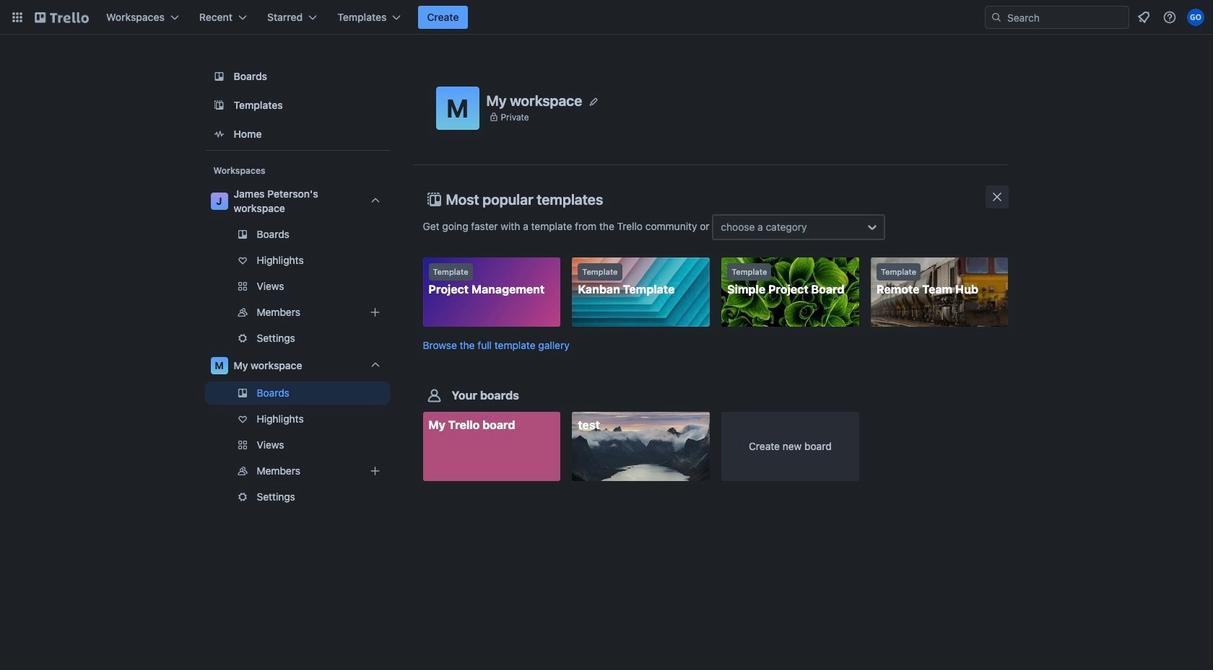 Task type: describe. For each thing, give the bounding box(es) containing it.
gary orlando (garyorlando) image
[[1187, 9, 1205, 26]]

back to home image
[[35, 6, 89, 29]]

open information menu image
[[1163, 10, 1177, 25]]

template board image
[[211, 97, 228, 114]]

primary element
[[0, 0, 1213, 35]]



Task type: locate. For each thing, give the bounding box(es) containing it.
1 vertical spatial add image
[[367, 463, 384, 480]]

Search field
[[1002, 7, 1129, 27]]

board image
[[211, 68, 228, 85]]

2 add image from the top
[[367, 463, 384, 480]]

home image
[[211, 126, 228, 143]]

search image
[[991, 12, 1002, 23]]

1 add image from the top
[[367, 304, 384, 321]]

0 vertical spatial add image
[[367, 304, 384, 321]]

0 notifications image
[[1135, 9, 1153, 26]]

add image
[[367, 304, 384, 321], [367, 463, 384, 480]]



Task type: vqa. For each thing, say whether or not it's contained in the screenshot.
the Get at the left
no



